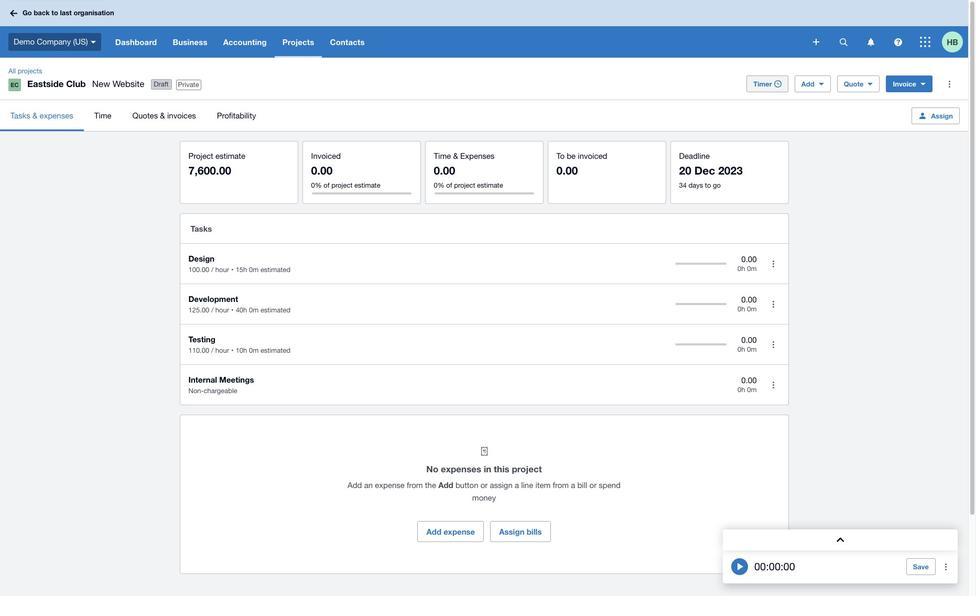Task type: describe. For each thing, give the bounding box(es) containing it.
projects
[[18, 67, 42, 75]]

contacts
[[330, 37, 365, 47]]

assign button
[[912, 107, 960, 124]]

quotes
[[132, 111, 158, 120]]

invoices
[[167, 111, 196, 120]]

0.00 0h 0m for development
[[738, 295, 757, 313]]

demo company (us)
[[14, 37, 88, 46]]

last
[[60, 9, 72, 17]]

assign for assign bills
[[499, 527, 525, 536]]

more options image for internal meetings
[[763, 374, 784, 395]]

demo company (us) button
[[0, 26, 107, 58]]

hour for development
[[215, 306, 229, 314]]

project for expenses
[[512, 464, 542, 475]]

add expense
[[427, 527, 475, 536]]

1 horizontal spatial svg image
[[920, 37, 931, 47]]

design 100.00 / hour • 15h 0m estimated
[[189, 254, 291, 274]]

contacts button
[[322, 26, 373, 58]]

dec
[[695, 164, 715, 177]]

expense inside add an expense from the add button or assign a line item from a bill or spend money
[[375, 481, 405, 490]]

private
[[178, 81, 199, 89]]

assign bills link
[[490, 521, 551, 542]]

days
[[689, 181, 703, 189]]

time link
[[84, 100, 122, 131]]

4 0.00 0h 0m from the top
[[738, 376, 757, 394]]

svg image up quote popup button
[[868, 38, 874, 46]]

2 from from the left
[[553, 481, 569, 490]]

expenses
[[460, 152, 495, 160]]

0m inside development 125.00 / hour • 40h 0m estimated
[[249, 306, 259, 314]]

1 or from the left
[[481, 481, 488, 490]]

assign bills
[[499, 527, 542, 536]]

add for add expense
[[427, 527, 442, 536]]

this
[[494, 464, 509, 475]]

development 125.00 / hour • 40h 0m estimated
[[189, 294, 291, 314]]

organisation
[[74, 9, 114, 17]]

10h
[[236, 347, 247, 354]]

save
[[913, 563, 929, 571]]

time for time
[[94, 111, 111, 120]]

go
[[713, 181, 721, 189]]

deadline 20 dec 2023 34 days to go
[[679, 152, 743, 189]]

add expense button
[[418, 521, 484, 542]]

money
[[472, 493, 496, 502]]

company
[[37, 37, 71, 46]]

0m inside the design 100.00 / hour • 15h 0m estimated
[[249, 266, 259, 274]]

& for tasks
[[32, 111, 37, 120]]

to inside deadline 20 dec 2023 34 days to go
[[705, 181, 711, 189]]

go
[[23, 9, 32, 17]]

timer
[[754, 80, 772, 88]]

project inside time & expenses 0.00 0% of project estimate
[[454, 181, 475, 189]]

project estimate 7,600.00
[[189, 152, 245, 177]]

invoiced
[[311, 152, 341, 160]]

estimated for development
[[261, 306, 291, 314]]

hb
[[947, 37, 958, 46]]

be
[[567, 152, 576, 160]]

time & expenses 0.00 0% of project estimate
[[434, 152, 503, 189]]

& for time
[[453, 152, 458, 160]]

2 or from the left
[[590, 481, 597, 490]]

navigation containing dashboard
[[107, 26, 806, 58]]

15h
[[236, 266, 247, 274]]

back
[[34, 9, 50, 17]]

demo
[[14, 37, 35, 46]]

meetings
[[219, 375, 254, 384]]

(us)
[[73, 37, 88, 46]]

spend
[[599, 481, 621, 490]]

add for add an expense from the add button or assign a line item from a bill or spend money
[[348, 481, 362, 490]]

profitability link
[[206, 100, 267, 131]]

0.00 0h 0m for testing
[[738, 335, 757, 354]]

& for quotes
[[160, 111, 165, 120]]

svg image inside go back to last organisation link
[[10, 10, 17, 17]]

more options image for testing
[[763, 334, 784, 355]]

eastside club
[[27, 78, 86, 89]]

2023
[[718, 164, 743, 177]]

start timer image
[[731, 558, 748, 575]]

new website
[[92, 79, 144, 89]]

estimated for testing
[[261, 347, 291, 354]]

invoice
[[893, 80, 917, 88]]

0m inside testing 110.00 / hour • 10h 0m estimated
[[249, 347, 259, 354]]

new
[[92, 79, 110, 89]]

chargeable
[[204, 387, 237, 395]]

timer button
[[747, 76, 789, 92]]

all projects link
[[4, 66, 46, 77]]

profitability
[[217, 111, 256, 120]]

draft
[[154, 80, 169, 88]]

add right 'the'
[[438, 480, 453, 490]]

assign
[[490, 481, 513, 490]]

in
[[484, 464, 492, 475]]

of inside invoiced 0.00 0% of project estimate
[[324, 181, 330, 189]]

quotes & invoices link
[[122, 100, 206, 131]]

all
[[8, 67, 16, 75]]

project
[[189, 152, 213, 160]]

quote
[[844, 80, 864, 88]]

non-
[[189, 387, 204, 395]]

svg image up the quote
[[840, 38, 848, 46]]

1 a from the left
[[515, 481, 519, 490]]

7,600.00
[[189, 164, 231, 177]]

the
[[425, 481, 436, 490]]



Task type: locate. For each thing, give the bounding box(es) containing it.
125.00
[[189, 306, 209, 314]]

2 horizontal spatial project
[[512, 464, 542, 475]]

• for testing
[[231, 347, 234, 354]]

hour left "15h"
[[215, 266, 229, 274]]

internal
[[189, 375, 217, 384]]

1 horizontal spatial or
[[590, 481, 597, 490]]

110.00
[[189, 347, 209, 354]]

1 vertical spatial time
[[434, 152, 451, 160]]

to
[[557, 152, 565, 160]]

accounting button
[[215, 26, 275, 58]]

0 vertical spatial hour
[[215, 266, 229, 274]]

quote button
[[837, 76, 880, 92]]

svg image up add popup button
[[813, 39, 820, 45]]

project down invoiced
[[332, 181, 353, 189]]

2 vertical spatial /
[[211, 347, 214, 354]]

1 horizontal spatial project
[[454, 181, 475, 189]]

time down new
[[94, 111, 111, 120]]

estimated for design
[[261, 266, 291, 274]]

estimated right 10h at the bottom of page
[[261, 347, 291, 354]]

1 0% from the left
[[311, 181, 322, 189]]

deadline
[[679, 152, 710, 160]]

• for design
[[231, 266, 234, 274]]

add left an at the left bottom of the page
[[348, 481, 362, 490]]

svg image right (us)
[[91, 41, 96, 43]]

tasks
[[10, 111, 30, 120], [191, 224, 212, 233]]

2 a from the left
[[571, 481, 575, 490]]

add down 'the'
[[427, 527, 442, 536]]

design
[[189, 254, 215, 263]]

add inside popup button
[[802, 80, 815, 88]]

a left line
[[515, 481, 519, 490]]

more options image for development
[[763, 294, 784, 315]]

to left last
[[52, 9, 58, 17]]

0 horizontal spatial &
[[32, 111, 37, 120]]

estimate
[[215, 152, 245, 160], [355, 181, 381, 189], [477, 181, 503, 189]]

0 horizontal spatial of
[[324, 181, 330, 189]]

1 horizontal spatial from
[[553, 481, 569, 490]]

34
[[679, 181, 687, 189]]

projects button
[[275, 26, 322, 58]]

0.00 inside to be invoiced 0.00
[[557, 164, 578, 177]]

0 vertical spatial tasks
[[10, 111, 30, 120]]

time for time & expenses 0.00 0% of project estimate
[[434, 152, 451, 160]]

3 / from the top
[[211, 347, 214, 354]]

3 estimated from the top
[[261, 347, 291, 354]]

0 horizontal spatial expense
[[375, 481, 405, 490]]

invoiced 0.00 0% of project estimate
[[311, 152, 381, 189]]

or right bill
[[590, 481, 597, 490]]

• inside development 125.00 / hour • 40h 0m estimated
[[231, 306, 234, 314]]

hour for testing
[[215, 347, 229, 354]]

/ down development
[[211, 306, 214, 314]]

expenses
[[40, 111, 73, 120], [441, 464, 481, 475]]

to be invoiced 0.00
[[557, 152, 607, 177]]

40h
[[236, 306, 247, 314]]

/ right 100.00
[[211, 266, 214, 274]]

1 hour from the top
[[215, 266, 229, 274]]

0 vertical spatial /
[[211, 266, 214, 274]]

& down "eastside"
[[32, 111, 37, 120]]

go back to last organisation
[[23, 9, 114, 17]]

• for development
[[231, 306, 234, 314]]

save button
[[907, 558, 936, 575]]

1 vertical spatial estimated
[[261, 306, 291, 314]]

0.00 0h 0m for design
[[738, 255, 757, 273]]

1 vertical spatial /
[[211, 306, 214, 314]]

add right timer button
[[802, 80, 815, 88]]

1 0h from the top
[[738, 265, 745, 273]]

tasks up design
[[191, 224, 212, 233]]

1 vertical spatial •
[[231, 306, 234, 314]]

0.00 inside time & expenses 0.00 0% of project estimate
[[434, 164, 455, 177]]

0 horizontal spatial more options image
[[763, 253, 784, 274]]

0 horizontal spatial from
[[407, 481, 423, 490]]

all projects
[[8, 67, 42, 75]]

estimated right 40h
[[261, 306, 291, 314]]

assign left bills
[[499, 527, 525, 536]]

time left expenses
[[434, 152, 451, 160]]

svg image up invoice
[[894, 38, 902, 46]]

3 0.00 0h 0m from the top
[[738, 335, 757, 354]]

0h
[[738, 265, 745, 273], [738, 305, 745, 313], [738, 346, 745, 354], [738, 386, 745, 394]]

0 vertical spatial time
[[94, 111, 111, 120]]

1 horizontal spatial time
[[434, 152, 451, 160]]

testing 110.00 / hour • 10h 0m estimated
[[189, 335, 291, 354]]

tasks & expenses
[[10, 111, 73, 120]]

1 • from the top
[[231, 266, 234, 274]]

invoice button
[[886, 76, 933, 92]]

•
[[231, 266, 234, 274], [231, 306, 234, 314], [231, 347, 234, 354]]

hour for design
[[215, 266, 229, 274]]

0 vertical spatial •
[[231, 266, 234, 274]]

1 of from the left
[[324, 181, 330, 189]]

eastside
[[27, 78, 64, 89]]

no expenses in this project
[[426, 464, 542, 475]]

assign inside button
[[931, 111, 953, 120]]

projects
[[283, 37, 314, 47]]

• left 40h
[[231, 306, 234, 314]]

time inside time & expenses 0.00 0% of project estimate
[[434, 152, 451, 160]]

0h for development
[[738, 305, 745, 313]]

from
[[407, 481, 423, 490], [553, 481, 569, 490]]

& left expenses
[[453, 152, 458, 160]]

0 horizontal spatial estimate
[[215, 152, 245, 160]]

hour inside testing 110.00 / hour • 10h 0m estimated
[[215, 347, 229, 354]]

0h for design
[[738, 265, 745, 273]]

business
[[173, 37, 207, 47]]

2 estimated from the top
[[261, 306, 291, 314]]

/ for testing
[[211, 347, 214, 354]]

hb button
[[942, 26, 968, 58]]

0 vertical spatial estimated
[[261, 266, 291, 274]]

hour left 10h at the bottom of page
[[215, 347, 229, 354]]

1 horizontal spatial &
[[160, 111, 165, 120]]

1 horizontal spatial tasks
[[191, 224, 212, 233]]

& right quotes
[[160, 111, 165, 120]]

• left 10h at the bottom of page
[[231, 347, 234, 354]]

dashboard
[[115, 37, 157, 47]]

expense right an at the left bottom of the page
[[375, 481, 405, 490]]

0%
[[311, 181, 322, 189], [434, 181, 445, 189]]

bill
[[578, 481, 587, 490]]

/ for design
[[211, 266, 214, 274]]

estimated right "15h"
[[261, 266, 291, 274]]

add button
[[795, 76, 831, 92]]

0% inside time & expenses 0.00 0% of project estimate
[[434, 181, 445, 189]]

of
[[324, 181, 330, 189], [446, 181, 452, 189]]

2 vertical spatial hour
[[215, 347, 229, 354]]

0h for testing
[[738, 346, 745, 354]]

2 vertical spatial •
[[231, 347, 234, 354]]

club
[[66, 78, 86, 89]]

ec
[[11, 81, 19, 88]]

0 horizontal spatial expenses
[[40, 111, 73, 120]]

estimated inside development 125.00 / hour • 40h 0m estimated
[[261, 306, 291, 314]]

0 vertical spatial expense
[[375, 481, 405, 490]]

an
[[364, 481, 373, 490]]

• inside testing 110.00 / hour • 10h 0m estimated
[[231, 347, 234, 354]]

3 • from the top
[[231, 347, 234, 354]]

go back to last organisation link
[[6, 4, 120, 22]]

project down expenses
[[454, 181, 475, 189]]

1 vertical spatial tasks
[[191, 224, 212, 233]]

1 horizontal spatial more options image
[[936, 556, 957, 577]]

1 horizontal spatial a
[[571, 481, 575, 490]]

1 horizontal spatial 0%
[[434, 181, 445, 189]]

/ for development
[[211, 306, 214, 314]]

100.00
[[189, 266, 209, 274]]

of inside time & expenses 0.00 0% of project estimate
[[446, 181, 452, 189]]

2 0.00 0h 0m from the top
[[738, 295, 757, 313]]

from right the item
[[553, 481, 569, 490]]

0 horizontal spatial time
[[94, 111, 111, 120]]

/
[[211, 266, 214, 274], [211, 306, 214, 314], [211, 347, 214, 354]]

3 0h from the top
[[738, 346, 745, 354]]

1 vertical spatial more options image
[[936, 556, 957, 577]]

tasks down ec
[[10, 111, 30, 120]]

3 hour from the top
[[215, 347, 229, 354]]

svg image
[[920, 37, 931, 47], [894, 38, 902, 46]]

add for add
[[802, 80, 815, 88]]

1 vertical spatial expenses
[[441, 464, 481, 475]]

1 horizontal spatial expenses
[[441, 464, 481, 475]]

2 / from the top
[[211, 306, 214, 314]]

2 horizontal spatial estimate
[[477, 181, 503, 189]]

1 horizontal spatial of
[[446, 181, 452, 189]]

2 of from the left
[[446, 181, 452, 189]]

estimate inside invoiced 0.00 0% of project estimate
[[355, 181, 381, 189]]

0.00 0h 0m
[[738, 255, 757, 273], [738, 295, 757, 313], [738, 335, 757, 354], [738, 376, 757, 394]]

0% inside invoiced 0.00 0% of project estimate
[[311, 181, 322, 189]]

tasks for tasks
[[191, 224, 212, 233]]

svg image
[[10, 10, 17, 17], [840, 38, 848, 46], [868, 38, 874, 46], [813, 39, 820, 45], [91, 41, 96, 43]]

expense down money
[[444, 527, 475, 536]]

assign for assign
[[931, 111, 953, 120]]

2 hour from the top
[[215, 306, 229, 314]]

1 vertical spatial assign
[[499, 527, 525, 536]]

hour inside the design 100.00 / hour • 15h 0m estimated
[[215, 266, 229, 274]]

add an expense from the add button or assign a line item from a bill or spend money
[[348, 480, 621, 502]]

/ inside the design 100.00 / hour • 15h 0m estimated
[[211, 266, 214, 274]]

/ inside development 125.00 / hour • 40h 0m estimated
[[211, 306, 214, 314]]

1 vertical spatial expense
[[444, 527, 475, 536]]

website
[[113, 79, 144, 89]]

to left go
[[705, 181, 711, 189]]

project inside invoiced 0.00 0% of project estimate
[[332, 181, 353, 189]]

line
[[521, 481, 533, 490]]

dashboard link
[[107, 26, 165, 58]]

internal meetings non-chargeable
[[189, 375, 254, 395]]

1 estimated from the top
[[261, 266, 291, 274]]

1 horizontal spatial assign
[[931, 111, 953, 120]]

1 0.00 0h 0m from the top
[[738, 255, 757, 273]]

testing
[[189, 335, 215, 344]]

1 horizontal spatial to
[[705, 181, 711, 189]]

development
[[189, 294, 238, 304]]

0 horizontal spatial to
[[52, 9, 58, 17]]

time
[[94, 111, 111, 120], [434, 152, 451, 160]]

0 horizontal spatial assign
[[499, 527, 525, 536]]

expenses down eastside club
[[40, 111, 73, 120]]

• left "15h"
[[231, 266, 234, 274]]

/ inside testing 110.00 / hour • 10h 0m estimated
[[211, 347, 214, 354]]

estimate inside time & expenses 0.00 0% of project estimate
[[477, 181, 503, 189]]

tasks & expenses link
[[0, 100, 84, 131]]

svg image left hb
[[920, 37, 931, 47]]

hour inside development 125.00 / hour • 40h 0m estimated
[[215, 306, 229, 314]]

2 vertical spatial estimated
[[261, 347, 291, 354]]

tasks for tasks & expenses
[[10, 111, 30, 120]]

a
[[515, 481, 519, 490], [571, 481, 575, 490]]

2 • from the top
[[231, 306, 234, 314]]

assign
[[931, 111, 953, 120], [499, 527, 525, 536]]

0 vertical spatial to
[[52, 9, 58, 17]]

0 horizontal spatial svg image
[[894, 38, 902, 46]]

1 vertical spatial to
[[705, 181, 711, 189]]

0 horizontal spatial tasks
[[10, 111, 30, 120]]

navigation
[[107, 26, 806, 58]]

accounting
[[223, 37, 267, 47]]

20
[[679, 164, 692, 177]]

/ right 110.00
[[211, 347, 214, 354]]

more options image
[[763, 253, 784, 274], [936, 556, 957, 577]]

expenses inside tasks & expenses link
[[40, 111, 73, 120]]

estimated inside the design 100.00 / hour • 15h 0m estimated
[[261, 266, 291, 274]]

1 horizontal spatial estimate
[[355, 181, 381, 189]]

project up line
[[512, 464, 542, 475]]

1 horizontal spatial expense
[[444, 527, 475, 536]]

2 horizontal spatial &
[[453, 152, 458, 160]]

0 horizontal spatial project
[[332, 181, 353, 189]]

assign down invoice popup button
[[931, 111, 953, 120]]

to
[[52, 9, 58, 17], [705, 181, 711, 189]]

1 from from the left
[[407, 481, 423, 490]]

expenses up button
[[441, 464, 481, 475]]

more options image
[[939, 73, 960, 94], [763, 294, 784, 315], [763, 334, 784, 355], [763, 374, 784, 395]]

banner
[[0, 0, 968, 58]]

button
[[456, 481, 478, 490]]

& inside time & expenses 0.00 0% of project estimate
[[453, 152, 458, 160]]

2 0h from the top
[[738, 305, 745, 313]]

a left bill
[[571, 481, 575, 490]]

0 vertical spatial assign
[[931, 111, 953, 120]]

or up money
[[481, 481, 488, 490]]

banner containing hb
[[0, 0, 968, 58]]

quotes & invoices
[[132, 111, 196, 120]]

4 0h from the top
[[738, 386, 745, 394]]

• inside the design 100.00 / hour • 15h 0m estimated
[[231, 266, 234, 274]]

0 horizontal spatial a
[[515, 481, 519, 490]]

bills
[[527, 527, 542, 536]]

hour
[[215, 266, 229, 274], [215, 306, 229, 314], [215, 347, 229, 354]]

1 / from the top
[[211, 266, 214, 274]]

project for 0.00
[[332, 181, 353, 189]]

2 0% from the left
[[434, 181, 445, 189]]

estimate inside the project estimate 7,600.00
[[215, 152, 245, 160]]

hour down development
[[215, 306, 229, 314]]

add inside button
[[427, 527, 442, 536]]

1 vertical spatial hour
[[215, 306, 229, 314]]

0 vertical spatial more options image
[[763, 253, 784, 274]]

0.00
[[311, 164, 333, 177], [434, 164, 455, 177], [557, 164, 578, 177], [742, 255, 757, 264], [742, 295, 757, 304], [742, 335, 757, 344], [742, 376, 757, 385]]

project
[[332, 181, 353, 189], [454, 181, 475, 189], [512, 464, 542, 475]]

0 horizontal spatial 0%
[[311, 181, 322, 189]]

0 horizontal spatial or
[[481, 481, 488, 490]]

00:00:00
[[755, 561, 795, 573]]

invoiced
[[578, 152, 607, 160]]

0 vertical spatial expenses
[[40, 111, 73, 120]]

svg image left 'go'
[[10, 10, 17, 17]]

0.00 inside invoiced 0.00 0% of project estimate
[[311, 164, 333, 177]]

svg image inside demo company (us) 'popup button'
[[91, 41, 96, 43]]

estimated inside testing 110.00 / hour • 10h 0m estimated
[[261, 347, 291, 354]]

from left 'the'
[[407, 481, 423, 490]]

expense inside button
[[444, 527, 475, 536]]



Task type: vqa. For each thing, say whether or not it's contained in the screenshot.


